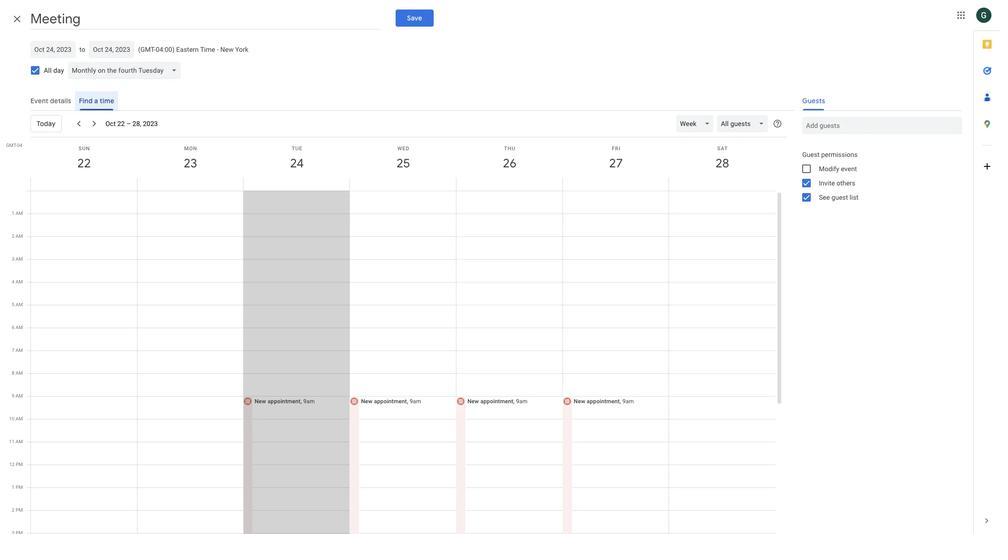Task type: vqa. For each thing, say whether or not it's contained in the screenshot.


Task type: locate. For each thing, give the bounding box(es) containing it.
today button
[[30, 112, 62, 135]]

group containing guest permissions
[[795, 147, 962, 205]]

0 vertical spatial 1
[[12, 211, 14, 216]]

am up "2 am"
[[16, 211, 23, 216]]

invite others
[[819, 179, 856, 187]]

0 vertical spatial 22
[[117, 120, 125, 127]]

2 1 from the top
[[12, 485, 15, 490]]

am right the 7
[[16, 348, 23, 353]]

3 am from the top
[[16, 256, 23, 262]]

wed
[[397, 146, 410, 152]]

am right 11
[[16, 439, 23, 444]]

pm for 12 pm
[[16, 462, 23, 467]]

1 down 12
[[12, 485, 15, 490]]

new appointment , 9am
[[255, 398, 315, 405], [361, 398, 421, 405], [468, 398, 528, 405], [574, 398, 634, 405]]

22 inside 22 column header
[[77, 156, 90, 171]]

sunday, october 22 element
[[73, 153, 95, 175]]

22 down sun
[[77, 156, 90, 171]]

grid containing 22
[[0, 137, 783, 534]]

event
[[841, 165, 857, 173]]

8 am
[[12, 371, 23, 376]]

5 am from the top
[[16, 302, 23, 307]]

modify event
[[819, 165, 857, 173]]

2 pm from the top
[[16, 485, 23, 490]]

am right "10"
[[16, 416, 23, 421]]

modify
[[819, 165, 840, 173]]

pm for 1 pm
[[16, 485, 23, 490]]

new
[[220, 46, 234, 53], [255, 398, 266, 405], [361, 398, 373, 405], [468, 398, 479, 405], [574, 398, 585, 405]]

save
[[407, 14, 422, 22]]

1 for 1 am
[[12, 211, 14, 216]]

1 , from the left
[[301, 398, 302, 405]]

1 am
[[12, 211, 23, 216]]

fri 27
[[609, 146, 622, 171]]

7
[[12, 348, 14, 353]]

–
[[126, 120, 131, 127]]

save button
[[396, 10, 434, 27]]

grid
[[0, 137, 783, 534]]

22 inside navigation toolbar
[[117, 120, 125, 127]]

22 for sun 22
[[77, 156, 90, 171]]

pm up 2 pm
[[16, 485, 23, 490]]

4 am from the top
[[16, 279, 23, 284]]

sun
[[79, 146, 90, 152]]

all
[[44, 67, 52, 74]]

22
[[117, 120, 125, 127], [77, 156, 90, 171]]

oct
[[105, 120, 116, 127]]

1 horizontal spatial 22
[[117, 120, 125, 127]]

2 am from the top
[[16, 234, 23, 239]]

(gmt-04:00) eastern time - new york
[[138, 46, 248, 53]]

row containing new appointment
[[27, 190, 776, 534]]

1 pm
[[12, 485, 23, 490]]

4
[[12, 279, 14, 284]]

1 vertical spatial 22
[[77, 156, 90, 171]]

4 , from the left
[[620, 398, 621, 405]]

27 column header
[[563, 137, 669, 191]]

3 appointment from the left
[[480, 398, 513, 405]]

0 vertical spatial pm
[[16, 462, 23, 467]]

0 vertical spatial 2
[[12, 234, 14, 239]]

3 , from the left
[[513, 398, 515, 405]]

tab list
[[974, 31, 1000, 508]]

am down 1 am
[[16, 234, 23, 239]]

2 am
[[12, 234, 23, 239]]

25
[[396, 156, 410, 171]]

04:00)
[[156, 46, 175, 53]]

2 down "1 pm"
[[12, 508, 15, 513]]

23 column header
[[137, 137, 244, 191]]

list
[[850, 194, 859, 201]]

am right the '9'
[[16, 393, 23, 399]]

10 am from the top
[[16, 416, 23, 421]]

1
[[12, 211, 14, 216], [12, 485, 15, 490]]

pm down "1 pm"
[[16, 508, 23, 513]]

appointment
[[268, 398, 301, 405], [374, 398, 407, 405], [480, 398, 513, 405], [587, 398, 620, 405]]

,
[[301, 398, 302, 405], [407, 398, 408, 405], [513, 398, 515, 405], [620, 398, 621, 405]]

1 pm from the top
[[16, 462, 23, 467]]

saturday, october 28 element
[[712, 153, 734, 175]]

2 2 from the top
[[12, 508, 15, 513]]

28,
[[132, 120, 141, 127]]

1 vertical spatial 2
[[12, 508, 15, 513]]

pm
[[16, 462, 23, 467], [16, 485, 23, 490], [16, 508, 23, 513]]

2 new appointment , 9am from the left
[[361, 398, 421, 405]]

guest
[[802, 151, 820, 158]]

2 for 2 am
[[12, 234, 14, 239]]

6 am
[[12, 325, 23, 330]]

24
[[290, 156, 303, 171]]

7 am from the top
[[16, 348, 23, 353]]

12 pm
[[9, 462, 23, 467]]

am right 4
[[16, 279, 23, 284]]

time
[[200, 46, 215, 53]]

see
[[819, 194, 830, 201]]

1 vertical spatial pm
[[16, 485, 23, 490]]

am
[[16, 211, 23, 216], [16, 234, 23, 239], [16, 256, 23, 262], [16, 279, 23, 284], [16, 302, 23, 307], [16, 325, 23, 330], [16, 348, 23, 353], [16, 371, 23, 376], [16, 393, 23, 399], [16, 416, 23, 421], [16, 439, 23, 444]]

12
[[9, 462, 15, 467]]

mon 23
[[183, 146, 197, 171]]

0 horizontal spatial 22
[[77, 156, 90, 171]]

8 am from the top
[[16, 371, 23, 376]]

22 left –
[[117, 120, 125, 127]]

1 1 from the top
[[12, 211, 14, 216]]

am right 5
[[16, 302, 23, 307]]

all day
[[44, 67, 64, 74]]

tue 24
[[290, 146, 303, 171]]

am for 8 am
[[16, 371, 23, 376]]

11 am from the top
[[16, 439, 23, 444]]

1 appointment from the left
[[268, 398, 301, 405]]

to
[[79, 46, 85, 53]]

1 vertical spatial 1
[[12, 485, 15, 490]]

sat
[[717, 146, 728, 152]]

6 am from the top
[[16, 325, 23, 330]]

navigation toolbar
[[30, 110, 787, 137]]

9 am from the top
[[16, 393, 23, 399]]

2 appointment from the left
[[374, 398, 407, 405]]

28 column header
[[669, 137, 776, 191]]

4 am
[[12, 279, 23, 284]]

9am
[[303, 398, 315, 405], [410, 398, 421, 405], [516, 398, 528, 405], [623, 398, 634, 405]]

fri
[[612, 146, 621, 152]]

day
[[53, 67, 64, 74]]

am right 3
[[16, 256, 23, 262]]

group
[[795, 147, 962, 205]]

gmt-04
[[6, 143, 22, 148]]

1 am from the top
[[16, 211, 23, 216]]

26
[[502, 156, 516, 171]]

None field
[[68, 62, 185, 79], [676, 115, 717, 132], [717, 115, 772, 132], [68, 62, 185, 79], [676, 115, 717, 132], [717, 115, 772, 132]]

1 up "2 am"
[[12, 211, 14, 216]]

see guest list
[[819, 194, 859, 201]]

2 vertical spatial pm
[[16, 508, 23, 513]]

cell
[[243, 190, 350, 534], [31, 191, 137, 534], [137, 191, 244, 534], [349, 191, 457, 534], [456, 191, 563, 534], [562, 191, 669, 534], [669, 191, 776, 534]]

1 2 from the top
[[12, 234, 14, 239]]

am right 6
[[16, 325, 23, 330]]

2 up 3
[[12, 234, 14, 239]]

3 pm from the top
[[16, 508, 23, 513]]

2 , from the left
[[407, 398, 408, 405]]

2
[[12, 234, 14, 239], [12, 508, 15, 513]]

22 column header
[[30, 137, 137, 191]]

pm right 12
[[16, 462, 23, 467]]

wednesday, october 25 element
[[392, 153, 414, 175]]

25 column header
[[350, 137, 457, 191]]

tuesday, october 24 element
[[286, 153, 308, 175]]

3
[[12, 256, 14, 262]]

thursday, october 26 element
[[499, 153, 521, 175]]

row
[[27, 190, 776, 534]]

am right 8
[[16, 371, 23, 376]]



Task type: describe. For each thing, give the bounding box(es) containing it.
am for 11 am
[[16, 439, 23, 444]]

28
[[715, 156, 729, 171]]

mon
[[184, 146, 197, 152]]

2023
[[143, 120, 158, 127]]

End date text field
[[93, 44, 131, 55]]

am for 4 am
[[16, 279, 23, 284]]

9
[[12, 393, 14, 399]]

invite
[[819, 179, 835, 187]]

oct 22 – 28, 2023
[[105, 120, 158, 127]]

-
[[217, 46, 219, 53]]

27
[[609, 156, 622, 171]]

thu
[[504, 146, 516, 152]]

2 pm
[[12, 508, 23, 513]]

24 column header
[[243, 137, 350, 191]]

york
[[235, 46, 248, 53]]

8
[[12, 371, 14, 376]]

2 9am from the left
[[410, 398, 421, 405]]

friday, october 27 element
[[605, 153, 627, 175]]

9 am
[[12, 393, 23, 399]]

4 9am from the left
[[623, 398, 634, 405]]

permissions
[[821, 151, 858, 158]]

04
[[17, 143, 22, 148]]

Title text field
[[30, 9, 381, 29]]

6
[[12, 325, 14, 330]]

guest
[[832, 194, 848, 201]]

5
[[12, 302, 14, 307]]

7 am
[[12, 348, 23, 353]]

3 new appointment , 9am from the left
[[468, 398, 528, 405]]

11 am
[[9, 439, 23, 444]]

am for 9 am
[[16, 393, 23, 399]]

sun 22
[[77, 146, 90, 171]]

am for 7 am
[[16, 348, 23, 353]]

am for 3 am
[[16, 256, 23, 262]]

Guests text field
[[806, 117, 958, 134]]

thu 26
[[502, 146, 516, 171]]

others
[[837, 179, 856, 187]]

4 appointment from the left
[[587, 398, 620, 405]]

monday, october 23 element
[[180, 153, 201, 175]]

am for 10 am
[[16, 416, 23, 421]]

tue
[[292, 146, 302, 152]]

23
[[183, 156, 197, 171]]

10
[[9, 416, 14, 421]]

26 column header
[[456, 137, 563, 191]]

22 for oct 22 – 28, 2023
[[117, 120, 125, 127]]

gmt-
[[6, 143, 17, 148]]

wed 25
[[396, 146, 410, 171]]

1 for 1 pm
[[12, 485, 15, 490]]

5 am
[[12, 302, 23, 307]]

4 new appointment , 9am from the left
[[574, 398, 634, 405]]

3 am
[[12, 256, 23, 262]]

eastern
[[176, 46, 199, 53]]

am for 1 am
[[16, 211, 23, 216]]

3 9am from the left
[[516, 398, 528, 405]]

pm for 2 pm
[[16, 508, 23, 513]]

10 am
[[9, 416, 23, 421]]

row inside grid
[[27, 190, 776, 534]]

today
[[37, 119, 56, 128]]

sat 28
[[715, 146, 729, 171]]

am for 5 am
[[16, 302, 23, 307]]

2 for 2 pm
[[12, 508, 15, 513]]

1 new appointment , 9am from the left
[[255, 398, 315, 405]]

guest permissions
[[802, 151, 858, 158]]

1 9am from the left
[[303, 398, 315, 405]]

Start date text field
[[34, 44, 72, 55]]

am for 2 am
[[16, 234, 23, 239]]

(gmt-
[[138, 46, 156, 53]]

am for 6 am
[[16, 325, 23, 330]]

11
[[9, 439, 14, 444]]



